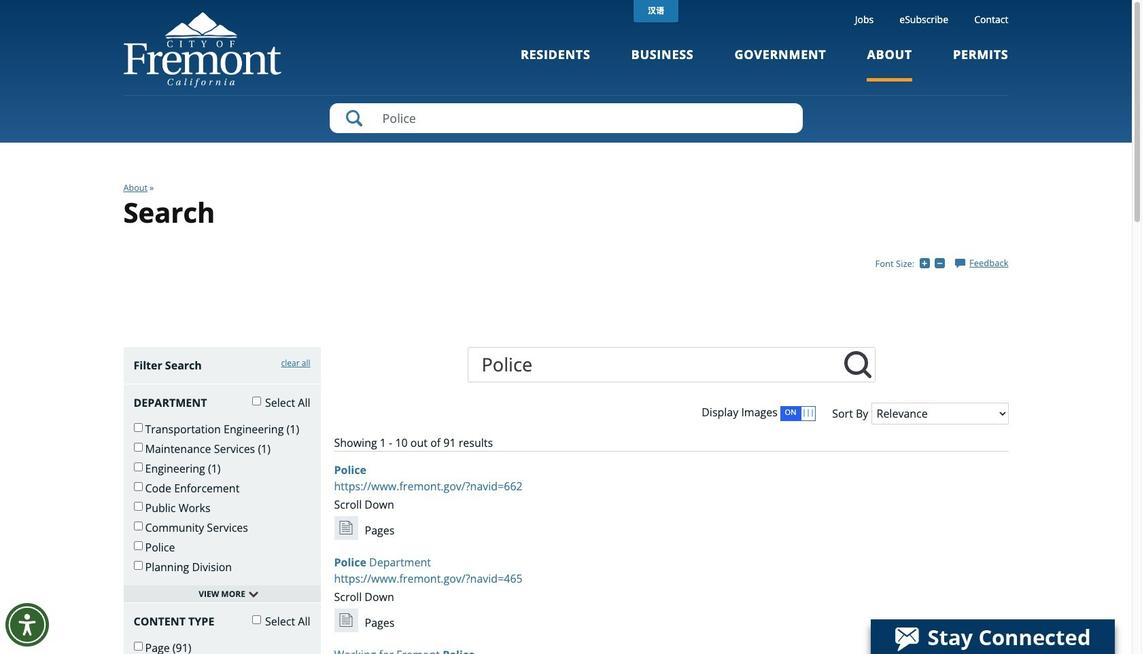Task type: locate. For each thing, give the bounding box(es) containing it.
None checkbox
[[252, 397, 261, 406], [134, 443, 142, 452], [134, 502, 142, 511], [134, 642, 142, 651], [252, 397, 261, 406], [134, 443, 142, 452], [134, 502, 142, 511], [134, 642, 142, 651]]

None text field
[[841, 348, 875, 382]]

stay connected image
[[871, 615, 1114, 653]]

None checkbox
[[134, 423, 142, 432], [134, 463, 142, 472], [134, 483, 142, 491], [134, 522, 142, 531], [134, 542, 142, 551], [134, 561, 142, 570], [252, 616, 261, 625], [134, 423, 142, 432], [134, 463, 142, 472], [134, 483, 142, 491], [134, 522, 142, 531], [134, 542, 142, 551], [134, 561, 142, 570], [252, 616, 261, 625]]



Task type: vqa. For each thing, say whether or not it's contained in the screenshot.
left IS
no



Task type: describe. For each thing, give the bounding box(es) containing it.
Search text field
[[329, 103, 803, 133]]

Search... text field
[[468, 348, 841, 382]]



